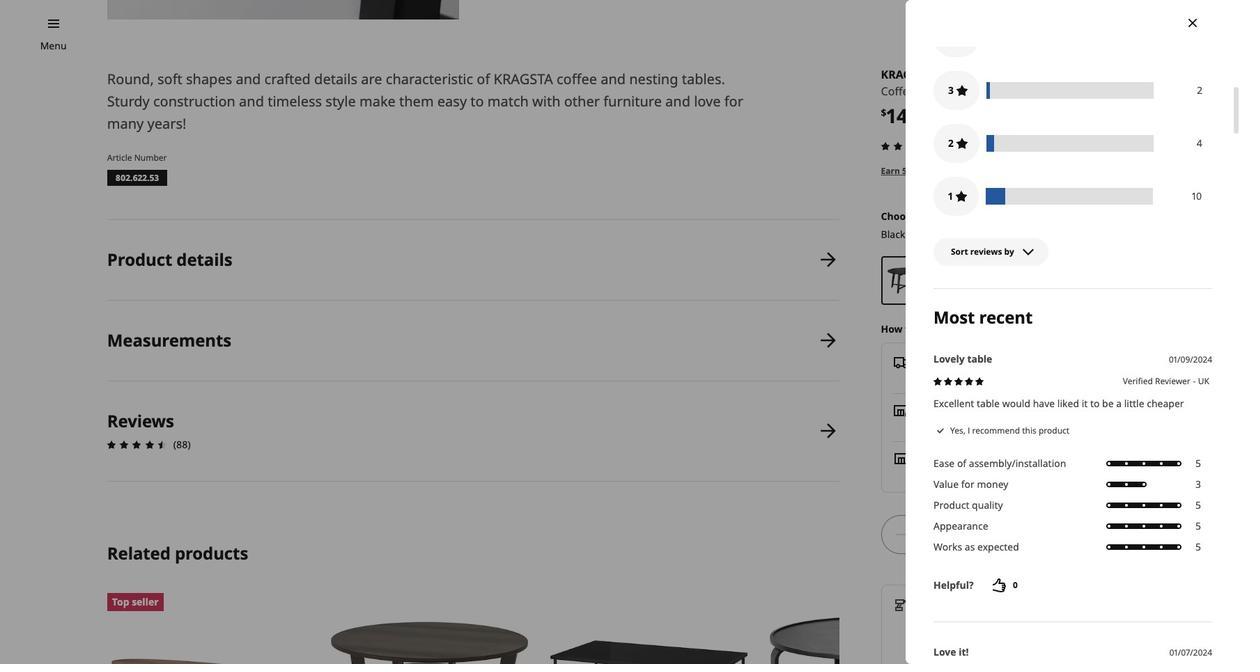 Task type: vqa. For each thing, say whether or not it's contained in the screenshot.
. inside New Pepprig Wash Tub, 10 ¾ " $ 2 . 99
no



Task type: describe. For each thing, give the bounding box(es) containing it.
products
[[175, 542, 248, 565]]

value
[[934, 478, 959, 492]]

top seller
[[112, 596, 159, 609]]

recent
[[980, 306, 1033, 329]]

1 vertical spatial available
[[918, 613, 960, 626]]

appearance
[[934, 520, 989, 533]]

tables.
[[682, 70, 725, 89]]

timeless
[[268, 92, 322, 111]]

kragsta coffee table, black, 35 3/8 " $ 149
[[881, 67, 1024, 129]]

product for product quality
[[934, 499, 970, 513]]

shapes
[[186, 70, 232, 89]]

available for 48146
[[918, 613, 1005, 626]]

visa
[[1057, 165, 1075, 177]]

construction
[[153, 92, 235, 111]]

money
[[977, 478, 1009, 492]]

and left timeless at the top of the page
[[239, 92, 264, 111]]

quality
[[972, 499, 1003, 513]]

table,
[[918, 84, 948, 99]]

kragsta coffee table, white, 35 3/8 " image
[[939, 262, 976, 299]]

style
[[326, 92, 356, 111]]

earn 5% in rewards at ikea using the ikea visa credit card*. details > button
[[881, 165, 1169, 178]]

article number
[[107, 152, 167, 164]]

and right the shapes
[[236, 70, 261, 89]]

the
[[1020, 165, 1034, 177]]

verified reviewer - uk
[[1123, 376, 1210, 388]]

easy
[[438, 92, 467, 111]]

canton, for in stock at
[[968, 467, 1003, 480]]

using
[[995, 165, 1018, 177]]

works as expected
[[934, 541, 1020, 554]]

sturdy
[[107, 92, 150, 111]]

3/8
[[999, 84, 1016, 99]]

01/09/2024
[[1169, 354, 1213, 366]]

are
[[361, 70, 382, 89]]

have
[[1033, 398, 1055, 411]]

sort reviews by
[[951, 246, 1015, 258]]

this
[[1023, 425, 1037, 437]]

most
[[934, 306, 975, 329]]

01/07/2024
[[1170, 648, 1213, 660]]

table for excellent
[[977, 398, 1000, 411]]

rewards
[[927, 165, 961, 177]]

black
[[881, 228, 906, 241]]

characteristic
[[386, 70, 473, 89]]

details inside round, soft shapes and crafted details are characteristic of kragsta coffee and nesting tables. sturdy construction and timeless style make them easy to match with other furniture and love for many years!
[[314, 70, 358, 89]]

would
[[1003, 398, 1031, 411]]

10
[[1192, 189, 1202, 203]]

related products
[[107, 542, 248, 565]]

product details heading
[[107, 248, 232, 271]]

to inside most recent document
[[1091, 398, 1100, 411]]

in stock at canton, mi
[[918, 467, 1018, 480]]

bag
[[1087, 528, 1105, 541]]

number
[[134, 152, 167, 164]]

delivery to 48146 available
[[921, 355, 1005, 384]]

at for in store
[[956, 467, 965, 480]]

measurements heading
[[107, 329, 231, 352]]

48146 button
[[978, 613, 1005, 626]]

choose color black
[[881, 210, 944, 241]]

ease
[[934, 457, 955, 471]]

most recent
[[934, 306, 1033, 329]]

jakobsfors coffee table, dark brown stained oak veneer, 31 1/2 " image
[[327, 594, 532, 665]]

pick up
[[918, 403, 955, 417]]

yes,
[[951, 425, 966, 437]]

Quantity input value text field
[[915, 515, 934, 555]]

yes, i recommend this product
[[951, 425, 1070, 437]]

product quality
[[934, 499, 1003, 513]]

and up furniture
[[601, 70, 626, 89]]

menu button
[[40, 38, 67, 54]]

i
[[968, 425, 971, 437]]

top seller link
[[107, 594, 313, 665]]

48146 for delivery to 48146 available
[[977, 355, 1005, 368]]

to for delivery to 48146 available
[[964, 355, 974, 368]]

add to bag button
[[973, 515, 1185, 555]]

crafted
[[265, 70, 311, 89]]

details inside button
[[177, 248, 232, 271]]

review: 4.3 out of 5 stars. total reviews: 88 image inside list
[[103, 437, 171, 454]]

pick for pick up at canton, mi
[[918, 419, 937, 432]]

card*.
[[1104, 165, 1131, 177]]

table for lovely
[[968, 353, 993, 366]]

in for in store
[[918, 451, 928, 465]]

5 for works as expected
[[1196, 541, 1202, 554]]

borgeby coffee table, black, 27 1/2 " image
[[766, 594, 971, 665]]

list containing product details
[[103, 220, 840, 482]]

coffee
[[557, 70, 597, 89]]

up for pick up at canton, mi
[[939, 419, 952, 432]]

nesting
[[630, 70, 679, 89]]

reviews heading
[[107, 410, 174, 433]]

most recent dialog
[[906, 0, 1241, 665]]

0 vertical spatial kragsta coffee table, black, 35 3/8 " image
[[107, 0, 459, 20]]

add to bag
[[1053, 528, 1105, 541]]

black,
[[951, 84, 981, 99]]

at for pick up
[[955, 419, 964, 432]]

how
[[881, 322, 903, 336]]

love
[[694, 92, 721, 111]]

soft
[[157, 70, 182, 89]]

liked
[[1058, 398, 1080, 411]]

it!
[[959, 646, 969, 660]]

love it!
[[934, 646, 969, 660]]

802.622.53
[[116, 172, 159, 184]]



Task type: locate. For each thing, give the bounding box(es) containing it.
0 vertical spatial pick
[[918, 403, 939, 417]]

"
[[1019, 84, 1024, 99]]

for left "48146" 'button'
[[962, 613, 975, 626]]

works
[[934, 541, 963, 554]]

(88) down reviews heading
[[173, 438, 191, 451]]

make
[[360, 92, 396, 111]]

available down lovely
[[935, 371, 976, 384]]

article
[[107, 152, 132, 164]]

1 vertical spatial (88)
[[173, 438, 191, 451]]

1 horizontal spatial it
[[1082, 398, 1088, 411]]

(88) for review: 4.3 out of 5 stars. total reviews: 88 image within (88) button
[[948, 139, 965, 152]]

it right get
[[937, 322, 944, 336]]

0 horizontal spatial it
[[937, 322, 944, 336]]

2 in from the top
[[918, 467, 927, 480]]

0 vertical spatial product
[[107, 248, 172, 271]]

to inside round, soft shapes and crafted details are characteristic of kragsta coffee and nesting tables. sturdy construction and timeless style make them easy to match with other furniture and love for many years!
[[471, 92, 484, 111]]

149
[[887, 103, 920, 129]]

coffee
[[881, 84, 915, 99]]

helpful?
[[934, 579, 974, 593]]

how to get it
[[881, 322, 944, 336]]

review: 4.3 out of 5 stars. total reviews: 88 image
[[877, 138, 945, 155], [103, 437, 171, 454]]

2 up 4
[[1198, 83, 1203, 97]]

available
[[935, 371, 976, 384], [918, 613, 960, 626]]

0 horizontal spatial kragsta
[[494, 70, 553, 89]]

related
[[107, 542, 171, 565]]

to left bag
[[1074, 528, 1084, 541]]

menu
[[40, 39, 67, 52]]

0 vertical spatial canton,
[[966, 419, 1002, 432]]

product
[[1039, 425, 1070, 437]]

2 inside button
[[949, 136, 954, 150]]

pick down pick up
[[918, 419, 937, 432]]

1 button
[[934, 177, 979, 216]]

0 vertical spatial it
[[937, 322, 944, 336]]

get
[[918, 322, 934, 336]]

canton, for pick up at
[[966, 419, 1002, 432]]

kragsta
[[881, 67, 931, 82], [494, 70, 553, 89]]

at right ease
[[956, 467, 965, 480]]

2 pick from the top
[[918, 419, 937, 432]]

and
[[236, 70, 261, 89], [601, 70, 626, 89], [239, 92, 264, 111], [666, 92, 691, 111]]

1 ikea from the left
[[974, 165, 993, 177]]

35
[[984, 84, 996, 99]]

available inside delivery to 48146 available
[[935, 371, 976, 384]]

for right love
[[725, 92, 744, 111]]

0 horizontal spatial (88)
[[173, 438, 191, 451]]

reviewer
[[1156, 376, 1191, 388]]

0 horizontal spatial review: 4.3 out of 5 stars. total reviews: 88 image
[[103, 437, 171, 454]]

mi for pick up at canton, mi
[[1005, 419, 1016, 432]]

and left love
[[666, 92, 691, 111]]

0 horizontal spatial product
[[107, 248, 172, 271]]

3 button
[[934, 71, 980, 110]]

to right delivery
[[964, 355, 974, 368]]

of inside most recent document
[[958, 457, 967, 471]]

5
[[1196, 457, 1202, 471], [1196, 499, 1202, 513], [1196, 520, 1202, 533], [1196, 541, 1202, 554]]

of inside round, soft shapes and crafted details are characteristic of kragsta coffee and nesting tables. sturdy construction and timeless style make them easy to match with other furniture and love for many years!
[[477, 70, 490, 89]]

0 vertical spatial at
[[963, 165, 972, 177]]

0 vertical spatial (88)
[[948, 139, 965, 152]]

2 up rewards
[[949, 136, 954, 150]]

1 vertical spatial 48146
[[978, 613, 1005, 626]]

excellent table would have liked it to be a little cheaper
[[934, 398, 1185, 411]]

0 vertical spatial canton, mi button
[[966, 419, 1016, 432]]

1 horizontal spatial review: 4.3 out of 5 stars. total reviews: 88 image
[[877, 138, 945, 155]]

earn 5% in rewards at ikea using the ikea visa credit card*. details >
[[881, 165, 1169, 177]]

of
[[477, 70, 490, 89], [958, 457, 967, 471]]

1 vertical spatial kragsta coffee table, black, 35 3/8 " image
[[887, 262, 925, 299]]

(88) for review: 4.3 out of 5 stars. total reviews: 88 image inside the list
[[173, 438, 191, 451]]

1 horizontal spatial kragsta coffee table, black, 35 3/8 " image
[[887, 262, 925, 299]]

1 horizontal spatial ikea
[[1036, 165, 1055, 177]]

0 horizontal spatial details
[[177, 248, 232, 271]]

available up love
[[918, 613, 960, 626]]

2 5 from the top
[[1196, 499, 1202, 513]]

to left be
[[1091, 398, 1100, 411]]

in left store in the bottom right of the page
[[918, 451, 928, 465]]

1 vertical spatial in
[[918, 467, 927, 480]]

0 vertical spatial 2
[[1198, 83, 1203, 97]]

(88) inside list
[[173, 438, 191, 451]]

product for product details
[[107, 248, 172, 271]]

kragsta up match
[[494, 70, 553, 89]]

lovely table
[[934, 353, 993, 366]]

1 vertical spatial mi
[[1006, 467, 1018, 480]]

at left i
[[955, 419, 964, 432]]

0 vertical spatial 48146
[[977, 355, 1005, 368]]

-
[[1194, 376, 1196, 388]]

delivery
[[921, 355, 961, 368]]

pick for pick up
[[918, 403, 939, 417]]

>
[[1164, 165, 1169, 177]]

kragsta coffee table, black, 35 3/8 " image up crafted
[[107, 0, 459, 20]]

1 vertical spatial up
[[939, 419, 952, 432]]

in store
[[918, 451, 956, 465]]

1 horizontal spatial kragsta
[[881, 67, 931, 82]]

by
[[1005, 246, 1015, 258]]

it inside most recent document
[[1082, 398, 1088, 411]]

0 vertical spatial for
[[725, 92, 744, 111]]

to
[[471, 92, 484, 111], [905, 322, 916, 336], [964, 355, 974, 368], [1091, 398, 1100, 411], [1074, 528, 1084, 541]]

0 horizontal spatial kragsta coffee table, black, 35 3/8 " image
[[107, 0, 459, 20]]

recommend
[[973, 425, 1020, 437]]

(88)
[[948, 139, 965, 152], [173, 438, 191, 451]]

0
[[1013, 580, 1018, 592]]

in stock at canton, mi group
[[918, 467, 1018, 480]]

3
[[949, 83, 954, 97], [1196, 478, 1202, 492]]

to left get
[[905, 322, 916, 336]]

0 horizontal spatial 3
[[949, 83, 954, 97]]

of right ease
[[958, 457, 967, 471]]

up for pick up
[[941, 403, 955, 417]]

review: 4.3 out of 5 stars. total reviews: 88 image up 5%
[[877, 138, 945, 155]]

add
[[1053, 528, 1072, 541]]

0 horizontal spatial ikea
[[974, 165, 993, 177]]

to inside delivery to 48146 available
[[964, 355, 974, 368]]

48146 down 0 button
[[978, 613, 1005, 626]]

(88) up rewards
[[948, 139, 965, 152]]

seller
[[132, 596, 159, 609]]

canton, mi button for in stock at
[[968, 467, 1018, 480]]

2 vertical spatial for
[[962, 613, 975, 626]]

most recent document
[[906, 0, 1241, 665]]

it
[[937, 322, 944, 336], [1082, 398, 1088, 411]]

details
[[1133, 165, 1162, 177]]

0 horizontal spatial of
[[477, 70, 490, 89]]

for for value
[[962, 478, 975, 492]]

verified
[[1123, 376, 1153, 388]]

uk
[[1199, 376, 1210, 388]]

as
[[965, 541, 975, 554]]

many
[[107, 114, 144, 133]]

1 vertical spatial 2
[[949, 136, 954, 150]]

list
[[103, 220, 840, 482]]

1 horizontal spatial product
[[934, 499, 970, 513]]

48146 inside delivery to 48146 available
[[977, 355, 1005, 368]]

other
[[564, 92, 600, 111]]

a
[[1117, 398, 1122, 411]]

it right the liked
[[1082, 398, 1088, 411]]

0 vertical spatial in
[[918, 451, 928, 465]]

äsperöd coffee table, black/glass black, 45 1/4x22 7/8 " image
[[546, 594, 752, 665]]

1 vertical spatial canton, mi button
[[968, 467, 1018, 480]]

review: 4.3 out of 5 stars. total reviews: 88 image inside (88) button
[[877, 138, 945, 155]]

at right rewards
[[963, 165, 972, 177]]

stockholm coffee table, walnut veneer, 70 7/8x23 1/4 " image
[[107, 594, 313, 665]]

to inside button
[[1074, 528, 1084, 541]]

1 vertical spatial for
[[962, 478, 975, 492]]

right image
[[1156, 362, 1173, 378]]

1 vertical spatial canton,
[[968, 467, 1003, 480]]

kragsta coffee table, black, 35 3/8 " image down black
[[887, 262, 925, 299]]

in left stock
[[918, 467, 927, 480]]

ikea right the
[[1036, 165, 1055, 177]]

table right lovely
[[968, 353, 993, 366]]

product inside button
[[107, 248, 172, 271]]

cheaper
[[1147, 398, 1185, 411]]

credit
[[1077, 165, 1102, 177]]

at inside button
[[963, 165, 972, 177]]

1 vertical spatial review: 4.3 out of 5 stars. total reviews: 88 image
[[103, 437, 171, 454]]

up
[[941, 403, 955, 417], [939, 419, 952, 432]]

0 vertical spatial table
[[968, 353, 993, 366]]

measurements
[[107, 329, 231, 352]]

kragsta inside round, soft shapes and crafted details are characteristic of kragsta coffee and nesting tables. sturdy construction and timeless style make them easy to match with other furniture and love for many years!
[[494, 70, 553, 89]]

sort
[[951, 246, 969, 258]]

in
[[918, 451, 928, 465], [918, 467, 927, 480]]

5 for ease of assembly/installation
[[1196, 457, 1202, 471]]

5 for appearance
[[1196, 520, 1202, 533]]

canton, mi button for pick up at
[[966, 419, 1016, 432]]

2 vertical spatial at
[[956, 467, 965, 480]]

little
[[1125, 398, 1145, 411]]

up down pick up
[[939, 419, 952, 432]]

store
[[931, 451, 956, 465]]

reviews
[[107, 410, 174, 433]]

0 vertical spatial up
[[941, 403, 955, 417]]

color
[[919, 210, 944, 223]]

0 vertical spatial review: 4.3 out of 5 stars. total reviews: 88 image
[[877, 138, 945, 155]]

mi for in stock at canton, mi
[[1006, 467, 1018, 480]]

sort reviews by button
[[934, 238, 1049, 266]]

1 horizontal spatial (88)
[[948, 139, 965, 152]]

0 vertical spatial details
[[314, 70, 358, 89]]

in for in stock at canton, mi
[[918, 467, 927, 480]]

1 in from the top
[[918, 451, 928, 465]]

kragsta coffee table, black, 35 3/8 " image
[[107, 0, 459, 20], [887, 262, 925, 299]]

reviews
[[971, 246, 1003, 258]]

(88) inside button
[[948, 139, 965, 152]]

1 vertical spatial at
[[955, 419, 964, 432]]

pick up "pick up at canton, mi"
[[918, 403, 939, 417]]

5 for product quality
[[1196, 499, 1202, 513]]

years!
[[147, 114, 186, 133]]

of up match
[[477, 70, 490, 89]]

$
[[881, 106, 887, 119]]

1 vertical spatial pick
[[918, 419, 937, 432]]

product details
[[107, 248, 232, 271]]

0 button
[[980, 572, 1035, 600]]

3 5 from the top
[[1196, 520, 1202, 533]]

to right easy
[[471, 92, 484, 111]]

to for add to bag
[[1074, 528, 1084, 541]]

2 button
[[934, 124, 980, 163]]

be
[[1103, 398, 1114, 411]]

up up yes,
[[941, 403, 955, 417]]

0 vertical spatial of
[[477, 70, 490, 89]]

ikea left "using"
[[974, 165, 993, 177]]

1 horizontal spatial of
[[958, 457, 967, 471]]

kragsta inside kragsta coffee table, black, 35 3/8 " $ 149
[[881, 67, 931, 82]]

for inside most recent document
[[962, 478, 975, 492]]

to for how to get it
[[905, 322, 916, 336]]

1 vertical spatial table
[[977, 398, 1000, 411]]

4 5 from the top
[[1196, 541, 1202, 554]]

review: 4.3 out of 5 stars. total reviews: 88 image down reviews heading
[[103, 437, 171, 454]]

0 vertical spatial mi
[[1005, 419, 1016, 432]]

ikea
[[974, 165, 993, 177], [1036, 165, 1055, 177]]

kragsta up coffee
[[881, 67, 931, 82]]

measurements button
[[107, 301, 840, 381]]

0 horizontal spatial 2
[[949, 136, 954, 150]]

excellent
[[934, 398, 975, 411]]

earn
[[881, 165, 900, 177]]

1 vertical spatial 3
[[1196, 478, 1202, 492]]

for for available
[[962, 613, 975, 626]]

1
[[949, 189, 954, 203]]

1 5 from the top
[[1196, 457, 1202, 471]]

table
[[968, 353, 993, 366], [977, 398, 1000, 411]]

48146 for available for 48146
[[978, 613, 1005, 626]]

1 horizontal spatial details
[[314, 70, 358, 89]]

expected
[[978, 541, 1020, 554]]

top
[[112, 596, 129, 609]]

2 ikea from the left
[[1036, 165, 1055, 177]]

1 horizontal spatial 2
[[1198, 83, 1203, 97]]

0 vertical spatial 3
[[949, 83, 954, 97]]

1 vertical spatial it
[[1082, 398, 1088, 411]]

pick up at canton, mi group
[[918, 419, 1016, 432]]

for inside round, soft shapes and crafted details are characteristic of kragsta coffee and nesting tables. sturdy construction and timeless style make them easy to match with other furniture and love for many years!
[[725, 92, 744, 111]]

with
[[533, 92, 561, 111]]

1 horizontal spatial 3
[[1196, 478, 1202, 492]]

match
[[488, 92, 529, 111]]

1 pick from the top
[[918, 403, 939, 417]]

product inside most recent document
[[934, 499, 970, 513]]

0 vertical spatial available
[[935, 371, 976, 384]]

1 vertical spatial details
[[177, 248, 232, 271]]

48146 right lovely
[[977, 355, 1005, 368]]

round, soft shapes and crafted details are characteristic of kragsta coffee and nesting tables. sturdy construction and timeless style make them easy to match with other furniture and love for many years!
[[107, 70, 744, 133]]

table up recommend on the right of the page
[[977, 398, 1000, 411]]

for up product quality
[[962, 478, 975, 492]]

3 inside "button"
[[949, 83, 954, 97]]

1 vertical spatial product
[[934, 499, 970, 513]]

5%
[[903, 165, 915, 177]]

1 vertical spatial of
[[958, 457, 967, 471]]



